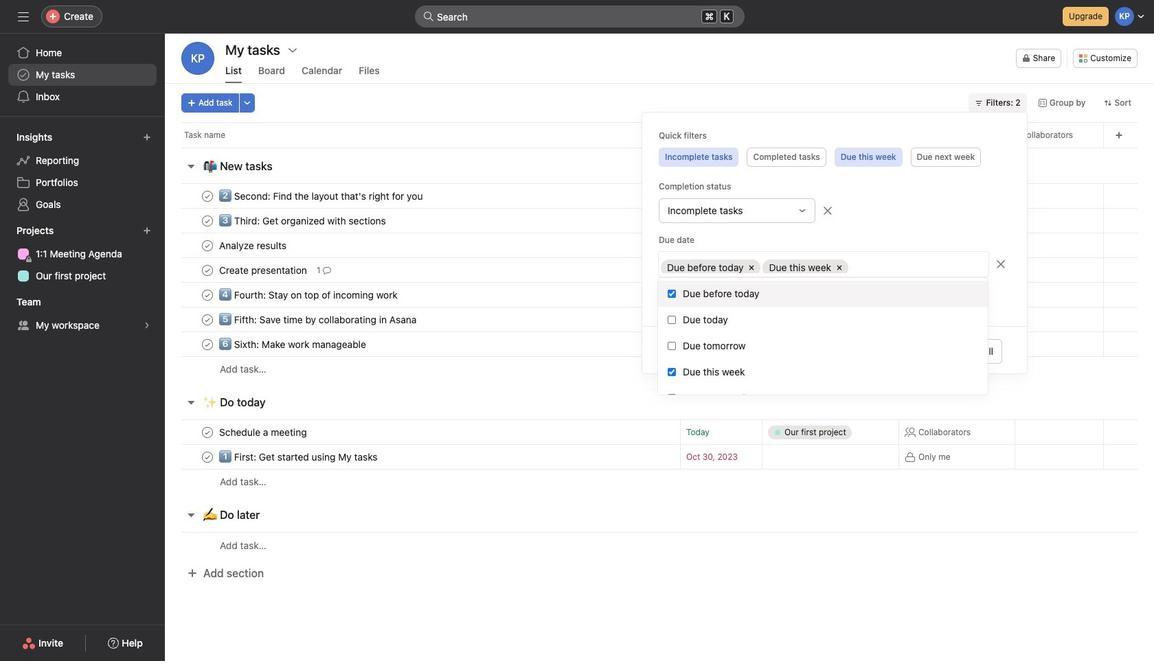 Task type: locate. For each thing, give the bounding box(es) containing it.
4 mark complete checkbox from the top
[[199, 336, 216, 353]]

4 mark complete image from the top
[[199, 449, 216, 465]]

task name text field for mark complete image inside the "3️⃣ third: get organized with sections" cell
[[216, 214, 390, 228]]

mark complete checkbox for task name text field inside the schedule a meeting cell
[[199, 424, 216, 441]]

1 vertical spatial remove image
[[995, 259, 1006, 270]]

mark complete image inside the 6️⃣ sixth: make work manageable cell
[[199, 336, 216, 353]]

2 mark complete checkbox from the top
[[199, 262, 216, 279]]

2 mark complete checkbox from the top
[[199, 237, 216, 254]]

move tasks between sections image for the 6️⃣ sixth: make work manageable cell
[[639, 340, 647, 349]]

1 task name text field from the top
[[216, 189, 427, 203]]

2️⃣ second: find the layout that's right for you cell
[[165, 183, 680, 209]]

task name text field for mark complete image inside 1️⃣ first: get started using my tasks cell
[[216, 450, 382, 464]]

3 move tasks between sections image from the top
[[639, 340, 647, 349]]

mark complete checkbox inside schedule a meeting cell
[[199, 424, 216, 441]]

remove image for 1st group from the bottom
[[995, 259, 1006, 270]]

task name text field for create presentation "cell"
[[216, 263, 311, 277]]

task name text field inside '5️⃣ fifth: save time by collaborating in asana' cell
[[216, 313, 421, 327]]

2 collapse task list for this group image from the top
[[185, 397, 196, 408]]

4 move tasks between sections image from the top
[[639, 316, 647, 324]]

2 vertical spatial move tasks between sections image
[[639, 340, 647, 349]]

cell for '2️⃣ second: find the layout that's right for you' cell
[[899, 183, 1015, 209]]

mark complete checkbox inside "3️⃣ third: get organized with sections" cell
[[199, 213, 216, 229]]

2 mark complete image from the top
[[199, 287, 216, 303]]

move tasks between sections image inside 4️⃣ fourth: stay on top of incoming work cell
[[639, 291, 647, 299]]

mark complete image for schedule a meeting cell
[[199, 424, 216, 441]]

1 mark complete checkbox from the top
[[199, 213, 216, 229]]

row
[[165, 122, 1154, 148], [181, 147, 1138, 148], [165, 183, 1154, 209], [165, 208, 1154, 234], [165, 233, 1154, 258], [659, 256, 989, 276], [165, 258, 1154, 283], [165, 282, 1154, 308], [165, 307, 1154, 333], [165, 332, 1154, 357], [165, 357, 1154, 382], [165, 420, 1154, 445], [165, 444, 1154, 470], [165, 469, 1154, 495], [165, 532, 1154, 559]]

task name text field for analyze results 'cell'
[[216, 239, 291, 252]]

collapse task list for this group image
[[185, 161, 196, 172], [185, 397, 196, 408]]

3 task name text field from the top
[[216, 313, 421, 327]]

move tasks between sections image for '2️⃣ second: find the layout that's right for you' cell
[[639, 192, 647, 200]]

4 mark complete image from the top
[[199, 336, 216, 353]]

3 move tasks between sections image from the top
[[639, 291, 647, 299]]

remove image for first group from the top
[[822, 205, 833, 216]]

1 mark complete image from the top
[[199, 188, 216, 204]]

5 mark complete image from the top
[[199, 424, 216, 441]]

mark complete image
[[199, 213, 216, 229], [199, 237, 216, 254], [199, 262, 216, 279], [199, 449, 216, 465]]

0 vertical spatial remove image
[[822, 205, 833, 216]]

move tasks between sections image
[[639, 192, 647, 200], [639, 266, 647, 274], [639, 340, 647, 349]]

mark complete checkbox inside '2️⃣ second: find the layout that's right for you' cell
[[199, 188, 216, 204]]

move tasks between sections image for 4️⃣ fourth: stay on top of incoming work cell
[[639, 291, 647, 299]]

mark complete image inside analyze results 'cell'
[[199, 237, 216, 254]]

task name text field inside analyze results 'cell'
[[216, 239, 291, 252]]

0 horizontal spatial remove image
[[822, 205, 833, 216]]

1 horizontal spatial remove image
[[995, 259, 1006, 270]]

6️⃣ sixth: make work manageable cell
[[165, 332, 680, 357]]

2 cell from the top
[[899, 208, 1015, 234]]

2 group from the top
[[659, 252, 1011, 277]]

remove image
[[822, 205, 833, 216], [995, 259, 1006, 270]]

more actions image
[[243, 99, 251, 107]]

task name text field inside "3️⃣ third: get organized with sections" cell
[[216, 214, 390, 228]]

6 cell from the top
[[899, 332, 1015, 357]]

add field image
[[1115, 131, 1123, 139]]

4 mark complete checkbox from the top
[[199, 424, 216, 441]]

3 mark complete image from the top
[[199, 262, 216, 279]]

1 comment image
[[323, 266, 331, 274]]

move tasks between sections image inside '2️⃣ second: find the layout that's right for you' cell
[[639, 192, 647, 200]]

collapse task list for this group image for mark complete icon inside the schedule a meeting cell
[[185, 397, 196, 408]]

1 collapse task list for this group image from the top
[[185, 161, 196, 172]]

task name text field inside 4️⃣ fourth: stay on top of incoming work cell
[[216, 288, 402, 302]]

mark complete image inside '2️⃣ second: find the layout that's right for you' cell
[[199, 188, 216, 204]]

linked projects for 5️⃣ fifth: save time by collaborating in asana cell
[[762, 307, 899, 333]]

task name text field inside '2️⃣ second: find the layout that's right for you' cell
[[216, 189, 427, 203]]

move tasks between sections image for '5️⃣ fifth: save time by collaborating in asana' cell
[[639, 316, 647, 324]]

3 cell from the top
[[899, 258, 1015, 283]]

1 cell from the top
[[899, 183, 1015, 209]]

mark complete checkbox inside create presentation "cell"
[[199, 262, 216, 279]]

mark complete image
[[199, 188, 216, 204], [199, 287, 216, 303], [199, 312, 216, 328], [199, 336, 216, 353], [199, 424, 216, 441]]

3 task name text field from the top
[[216, 288, 402, 302]]

linked projects for 1️⃣ first: get started using my tasks cell
[[762, 444, 899, 470]]

mark complete checkbox inside the 6️⃣ sixth: make work manageable cell
[[199, 336, 216, 353]]

mark complete image inside 1️⃣ first: get started using my tasks cell
[[199, 449, 216, 465]]

2 move tasks between sections image from the top
[[639, 241, 647, 250]]

5 mark complete checkbox from the top
[[199, 449, 216, 465]]

1 vertical spatial collapse task list for this group image
[[185, 397, 196, 408]]

task name text field for '5️⃣ fifth: save time by collaborating in asana' cell
[[216, 313, 421, 327]]

1 task name text field from the top
[[216, 239, 291, 252]]

0 vertical spatial group
[[659, 199, 1011, 223]]

task name text field for the 6️⃣ sixth: make work manageable cell
[[216, 338, 370, 351]]

3 mark complete checkbox from the top
[[199, 312, 216, 328]]

0 vertical spatial collapse task list for this group image
[[185, 161, 196, 172]]

mark complete checkbox inside 4️⃣ fourth: stay on top of incoming work cell
[[199, 287, 216, 303]]

hide sidebar image
[[18, 11, 29, 22]]

1 mark complete image from the top
[[199, 213, 216, 229]]

move tasks between sections image inside analyze results 'cell'
[[639, 241, 647, 250]]

task name text field inside schedule a meeting cell
[[216, 426, 311, 439]]

None checkbox
[[668, 290, 676, 298], [668, 342, 676, 350], [668, 368, 676, 376], [668, 290, 676, 298], [668, 342, 676, 350], [668, 368, 676, 376]]

5 task name text field from the top
[[216, 426, 311, 439]]

2 mark complete image from the top
[[199, 237, 216, 254]]

0 vertical spatial move tasks between sections image
[[639, 192, 647, 200]]

task name text field inside create presentation "cell"
[[216, 263, 311, 277]]

3 mark complete checkbox from the top
[[199, 287, 216, 303]]

collapse task list for this group image for mark complete icon inside '2️⃣ second: find the layout that's right for you' cell
[[185, 161, 196, 172]]

2 task name text field from the top
[[216, 214, 390, 228]]

4 task name text field from the top
[[216, 450, 382, 464]]

2 move tasks between sections image from the top
[[639, 266, 647, 274]]

mark complete image inside "3️⃣ third: get organized with sections" cell
[[199, 213, 216, 229]]

mark complete image for 4️⃣ fourth: stay on top of incoming work cell
[[199, 287, 216, 303]]

move tasks between sections image inside "3️⃣ third: get organized with sections" cell
[[639, 217, 647, 225]]

3 mark complete image from the top
[[199, 312, 216, 328]]

move tasks between sections image for "3️⃣ third: get organized with sections" cell
[[639, 217, 647, 225]]

Task name text field
[[216, 239, 291, 252], [216, 263, 311, 277], [216, 313, 421, 327], [216, 338, 370, 351], [216, 426, 311, 439]]

None field
[[415, 5, 745, 27]]

header ✨ do today tree grid
[[165, 420, 1154, 495]]

Mark complete checkbox
[[199, 188, 216, 204], [199, 237, 216, 254], [199, 312, 216, 328], [199, 336, 216, 353], [199, 449, 216, 465]]

collapse task list for this group image
[[185, 510, 196, 521]]

5 cell from the top
[[899, 307, 1015, 333]]

move tasks between sections image inside '5️⃣ fifth: save time by collaborating in asana' cell
[[639, 316, 647, 324]]

1 move tasks between sections image from the top
[[639, 192, 647, 200]]

mark complete checkbox for task name text box in the 4️⃣ fourth: stay on top of incoming work cell
[[199, 287, 216, 303]]

1️⃣ first: get started using my tasks cell
[[165, 444, 680, 470]]

2 task name text field from the top
[[216, 263, 311, 277]]

4 task name text field from the top
[[216, 338, 370, 351]]

None checkbox
[[668, 316, 676, 324], [668, 394, 676, 403], [668, 316, 676, 324], [668, 394, 676, 403]]

group
[[659, 199, 1011, 223], [659, 252, 1011, 277]]

move tasks between sections image
[[639, 217, 647, 225], [639, 241, 647, 250], [639, 291, 647, 299], [639, 316, 647, 324]]

mark complete image inside schedule a meeting cell
[[199, 424, 216, 441]]

1 move tasks between sections image from the top
[[639, 217, 647, 225]]

task name text field inside 1️⃣ first: get started using my tasks cell
[[216, 450, 382, 464]]

mark complete checkbox inside '5️⃣ fifth: save time by collaborating in asana' cell
[[199, 312, 216, 328]]

4 cell from the top
[[899, 282, 1015, 308]]

header 📬 new tasks tree grid
[[165, 183, 1154, 382]]

task name text field for mark complete icon corresponding to 4️⃣ fourth: stay on top of incoming work cell
[[216, 288, 402, 302]]

mark complete image for '2️⃣ second: find the layout that's right for you' cell
[[199, 188, 216, 204]]

Mark complete checkbox
[[199, 213, 216, 229], [199, 262, 216, 279], [199, 287, 216, 303], [199, 424, 216, 441]]

1 vertical spatial move tasks between sections image
[[639, 266, 647, 274]]

1 vertical spatial group
[[659, 252, 1011, 277]]

mark complete checkbox inside analyze results 'cell'
[[199, 237, 216, 254]]

Task name text field
[[216, 189, 427, 203], [216, 214, 390, 228], [216, 288, 402, 302], [216, 450, 382, 464]]

move tasks between sections image inside the 6️⃣ sixth: make work manageable cell
[[639, 340, 647, 349]]

mark complete image for create presentation "cell"
[[199, 262, 216, 279]]

mark complete image for analyze results 'cell'
[[199, 237, 216, 254]]

cell
[[899, 183, 1015, 209], [899, 208, 1015, 234], [899, 258, 1015, 283], [899, 282, 1015, 308], [899, 307, 1015, 333], [899, 332, 1015, 357]]

task name text field inside the 6️⃣ sixth: make work manageable cell
[[216, 338, 370, 351]]

1 mark complete checkbox from the top
[[199, 188, 216, 204]]

option
[[658, 281, 988, 307]]



Task type: vqa. For each thing, say whether or not it's contained in the screenshot.
Header ✨ Do today tree grid
yes



Task type: describe. For each thing, give the bounding box(es) containing it.
analyze results cell
[[165, 233, 680, 258]]

linked projects for 4️⃣ fourth: stay on top of incoming work cell
[[762, 282, 899, 308]]

mark complete image for "3️⃣ third: get organized with sections" cell
[[199, 213, 216, 229]]

global element
[[0, 34, 165, 116]]

mark complete checkbox for task name text field inside analyze results 'cell'
[[199, 237, 216, 254]]

mark complete checkbox for task name text field inside the 6️⃣ sixth: make work manageable cell
[[199, 336, 216, 353]]

insights element
[[0, 125, 165, 218]]

1 group from the top
[[659, 199, 1011, 223]]

5️⃣ fifth: save time by collaborating in asana cell
[[165, 307, 680, 333]]

linked projects for 6️⃣ sixth: make work manageable cell
[[762, 332, 899, 357]]

show options image
[[287, 45, 298, 56]]

mark complete checkbox for task name text box within the "3️⃣ third: get organized with sections" cell
[[199, 213, 216, 229]]

mark complete image for '5️⃣ fifth: save time by collaborating in asana' cell
[[199, 312, 216, 328]]

mark complete image for 1️⃣ first: get started using my tasks cell
[[199, 449, 216, 465]]

move tasks between sections image inside create presentation "cell"
[[639, 266, 647, 274]]

move tasks between sections image for analyze results 'cell'
[[639, 241, 647, 250]]

cell for create presentation "cell"
[[899, 258, 1015, 283]]

cell for "3️⃣ third: get organized with sections" cell
[[899, 208, 1015, 234]]

see details, my workspace image
[[143, 322, 151, 330]]

mark complete checkbox inside 1️⃣ first: get started using my tasks cell
[[199, 449, 216, 465]]

3️⃣ third: get organized with sections cell
[[165, 208, 680, 234]]

mark complete image for the 6️⃣ sixth: make work manageable cell
[[199, 336, 216, 353]]

4️⃣ fourth: stay on top of incoming work cell
[[165, 282, 680, 308]]

teams element
[[0, 290, 165, 339]]

projects element
[[0, 218, 165, 290]]

cell for the 6️⃣ sixth: make work manageable cell
[[899, 332, 1015, 357]]

create presentation cell
[[165, 258, 680, 283]]

task name text field for schedule a meeting cell
[[216, 426, 311, 439]]

mark complete checkbox for task name text field within '5️⃣ fifth: save time by collaborating in asana' cell
[[199, 312, 216, 328]]

mark complete checkbox for task name text field inside the create presentation "cell"
[[199, 262, 216, 279]]

cell for '5️⃣ fifth: save time by collaborating in asana' cell
[[899, 307, 1015, 333]]

new insights image
[[143, 133, 151, 142]]

Search tasks, projects, and more text field
[[415, 5, 745, 27]]

schedule a meeting cell
[[165, 420, 680, 445]]

view profile settings image
[[181, 42, 214, 75]]

cell for 4️⃣ fourth: stay on top of incoming work cell
[[899, 282, 1015, 308]]

new project or portfolio image
[[143, 227, 151, 235]]

prominent image
[[423, 11, 434, 22]]

task name text field for mark complete icon inside '2️⃣ second: find the layout that's right for you' cell
[[216, 189, 427, 203]]



